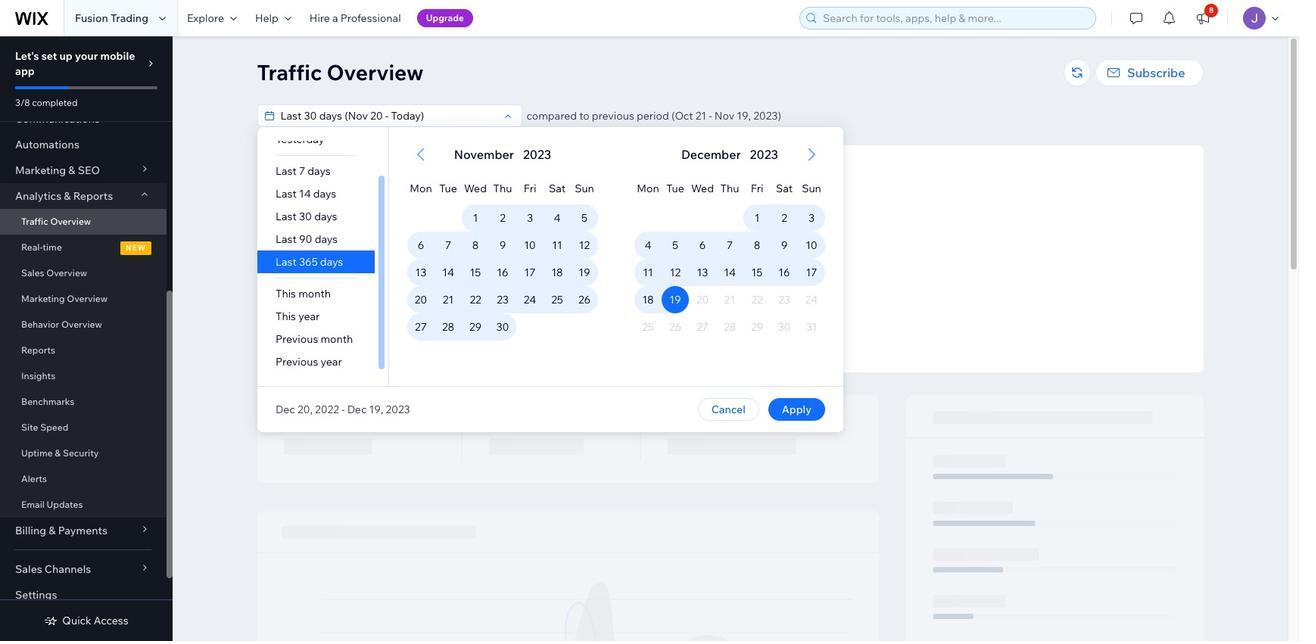 Task type: vqa. For each thing, say whether or not it's contained in the screenshot.


Task type: describe. For each thing, give the bounding box(es) containing it.
29
[[469, 320, 481, 334]]

8 button
[[1186, 0, 1220, 36]]

last 30 days
[[275, 210, 337, 223]]

0 vertical spatial 19
[[578, 266, 590, 279]]

subscribe button
[[1095, 59, 1203, 86]]

cancel button
[[697, 398, 759, 421]]

alerts link
[[0, 466, 167, 492]]

& for billing
[[49, 524, 56, 538]]

site
[[756, 283, 771, 294]]

analytics & reports button
[[0, 183, 167, 209]]

communications
[[15, 112, 100, 126]]

0 horizontal spatial -
[[341, 403, 344, 416]]

1 17 from the left
[[524, 266, 535, 279]]

month for previous month
[[320, 332, 353, 346]]

1 vertical spatial 4
[[644, 238, 651, 252]]

last for last 30 days
[[275, 210, 296, 223]]

hire a professional link
[[300, 0, 410, 36]]

explore
[[187, 11, 224, 25]]

0 vertical spatial 18
[[551, 266, 563, 279]]

payments
[[58, 524, 107, 538]]

sales overview
[[21, 267, 87, 279]]

your inside let's set up your mobile app
[[75, 49, 98, 63]]

has
[[773, 283, 788, 294]]

automations link
[[0, 132, 167, 157]]

1 for 9
[[473, 211, 478, 225]]

learn
[[666, 309, 689, 320]]

marketing for marketing overview
[[21, 293, 65, 304]]

wed for 8
[[464, 182, 486, 195]]

behavior overview link
[[0, 312, 167, 338]]

3/8 completed
[[15, 97, 78, 108]]

nov
[[715, 109, 734, 123]]

1 vertical spatial 21
[[442, 293, 453, 307]]

1 vertical spatial 18
[[642, 293, 653, 307]]

previous
[[592, 109, 634, 123]]

insights link
[[0, 363, 167, 389]]

traffic overview inside sidebar element
[[21, 216, 91, 227]]

0 vertical spatial -
[[709, 109, 712, 123]]

help
[[255, 11, 278, 25]]

alerts
[[21, 473, 47, 485]]

0 horizontal spatial 30
[[299, 210, 312, 223]]

row containing 13
[[407, 259, 598, 286]]

trading
[[110, 11, 148, 25]]

communications button
[[0, 106, 167, 132]]

marketing overview link
[[0, 286, 167, 312]]

compared
[[527, 109, 577, 123]]

real-
[[21, 241, 43, 253]]

quick access
[[62, 614, 128, 628]]

2 for 8
[[781, 211, 787, 225]]

security
[[63, 447, 99, 459]]

analytics & reports
[[15, 189, 113, 203]]

upgrade button
[[417, 9, 473, 27]]

1 13 from the left
[[415, 266, 426, 279]]

yesterday
[[275, 132, 324, 146]]

compared to previous period (oct 21 - nov 19, 2023)
[[527, 109, 781, 123]]

last for last 7 days
[[275, 164, 296, 178]]

last 365 days
[[275, 255, 343, 269]]

0 vertical spatial 11
[[552, 238, 562, 252]]

2 9 from the left
[[781, 238, 787, 252]]

learn how to boost your traffic
[[666, 309, 795, 320]]

0 horizontal spatial 7
[[299, 164, 305, 178]]

days for last 365 days
[[320, 255, 343, 269]]

november
[[454, 147, 514, 162]]

1 for 7
[[754, 211, 759, 225]]

get
[[643, 283, 658, 294]]

more
[[790, 283, 812, 294]]

upgrade
[[426, 12, 464, 23]]

thu for 7
[[720, 182, 739, 195]]

3 for 11
[[526, 211, 533, 225]]

analytics
[[15, 189, 61, 203]]

2 vertical spatial your
[[749, 309, 768, 320]]

learn how to boost your traffic link
[[666, 308, 795, 321]]

1 15 from the left
[[469, 266, 481, 279]]

1 vertical spatial reports
[[21, 344, 55, 356]]

days for last 7 days
[[307, 164, 330, 178]]

90
[[299, 232, 312, 246]]

23
[[496, 293, 508, 307]]

month for this month
[[298, 287, 330, 301]]

hire a marketing expert
[[681, 332, 780, 343]]

boost
[[722, 309, 747, 320]]

1 6 from the left
[[417, 238, 424, 252]]

24
[[523, 293, 536, 307]]

mon tue wed thu for 7
[[409, 182, 512, 195]]

settings
[[15, 588, 57, 602]]

automations
[[15, 138, 79, 151]]

real-time
[[21, 241, 62, 253]]

365
[[299, 255, 317, 269]]

how
[[692, 309, 709, 320]]

days for last 14 days
[[313, 187, 336, 201]]

marketing for marketing & seo
[[15, 164, 66, 177]]

completed
[[32, 97, 78, 108]]

overview
[[672, 283, 710, 294]]

grid containing december
[[616, 127, 843, 386]]

overview for sales overview link
[[46, 267, 87, 279]]

2023 for november
[[523, 147, 551, 162]]

2023 for december
[[750, 147, 778, 162]]

1 horizontal spatial 19,
[[737, 109, 751, 123]]

cancel
[[711, 403, 745, 416]]

billing & payments
[[15, 524, 107, 538]]

0 vertical spatial 4
[[553, 211, 560, 225]]

last for last 365 days
[[275, 255, 296, 269]]

1 horizontal spatial 7
[[445, 238, 451, 252]]

22
[[469, 293, 481, 307]]

1 horizontal spatial 30
[[496, 320, 509, 334]]

overview for marketing overview link
[[67, 293, 108, 304]]

you'll
[[619, 283, 641, 294]]

2 10 from the left
[[805, 238, 817, 252]]

a for professional
[[332, 11, 338, 25]]

1 horizontal spatial 11
[[643, 266, 653, 279]]

settings link
[[0, 582, 167, 608]]

tue for 5
[[666, 182, 684, 195]]

behavior overview
[[21, 319, 102, 330]]

not enough traffic you'll get an overview once your site has more traffic.
[[619, 265, 841, 294]]

seo
[[78, 164, 100, 177]]

traffic.
[[814, 283, 841, 294]]

2 6 from the left
[[699, 238, 705, 252]]

channels
[[45, 562, 91, 576]]

sales for sales overview
[[21, 267, 44, 279]]

site speed link
[[0, 415, 167, 441]]

billing & payments button
[[0, 518, 167, 544]]

this for this month
[[275, 287, 296, 301]]

0 horizontal spatial 12
[[579, 238, 589, 252]]

fusion trading
[[75, 11, 148, 25]]

year for previous year
[[320, 355, 342, 369]]

let's set up your mobile app
[[15, 49, 135, 78]]

reports link
[[0, 338, 167, 363]]

not
[[684, 265, 702, 278]]

row containing 4
[[634, 232, 825, 259]]

traffic overview link
[[0, 209, 167, 235]]

apply
[[781, 403, 811, 416]]

0 horizontal spatial 19,
[[369, 403, 383, 416]]

26
[[578, 293, 590, 307]]

2 15 from the left
[[751, 266, 762, 279]]

sat for 11
[[548, 182, 565, 195]]

2 for 10
[[499, 211, 505, 225]]

& for marketing
[[68, 164, 75, 177]]



Task type: locate. For each thing, give the bounding box(es) containing it.
0 vertical spatial 12
[[579, 238, 589, 252]]

thu down "november" on the top left
[[493, 182, 512, 195]]

a down 'how' in the right top of the page
[[700, 332, 705, 343]]

wed down december
[[691, 182, 713, 195]]

days up last 30 days
[[313, 187, 336, 201]]

wed for 6
[[691, 182, 713, 195]]

marketing up behavior
[[21, 293, 65, 304]]

year for this year
[[298, 310, 319, 323]]

0 horizontal spatial 13
[[415, 266, 426, 279]]

0 vertical spatial previous
[[275, 332, 318, 346]]

traffic overview up time
[[21, 216, 91, 227]]

wed down "november" on the top left
[[464, 182, 486, 195]]

sat for 9
[[776, 182, 792, 195]]

25
[[551, 293, 563, 307]]

10 up more on the right of the page
[[805, 238, 817, 252]]

enough
[[705, 265, 743, 278]]

1 horizontal spatial 5
[[672, 238, 678, 252]]

days up 'last 90 days'
[[314, 210, 337, 223]]

marketing & seo
[[15, 164, 100, 177]]

sun for 12
[[574, 182, 594, 195]]

0 horizontal spatial tue
[[439, 182, 457, 195]]

1 vertical spatial year
[[320, 355, 342, 369]]

15
[[469, 266, 481, 279], [751, 266, 762, 279]]

sales channels
[[15, 562, 91, 576]]

1 horizontal spatial 14
[[442, 266, 454, 279]]

21 right (oct
[[696, 109, 706, 123]]

0 vertical spatial traffic overview
[[257, 59, 424, 86]]

dec left 20,
[[275, 403, 295, 416]]

your
[[75, 49, 98, 63], [735, 283, 754, 294], [749, 309, 768, 320]]

traffic up site
[[746, 265, 777, 278]]

0 vertical spatial year
[[298, 310, 319, 323]]

fri for 10
[[523, 182, 536, 195]]

0 vertical spatial reports
[[73, 189, 113, 203]]

sales for sales channels
[[15, 562, 42, 576]]

2 13 from the left
[[697, 266, 708, 279]]

2 dec from the left
[[347, 403, 366, 416]]

2 horizontal spatial 7
[[726, 238, 733, 252]]

14 inside list box
[[299, 187, 310, 201]]

your left site
[[735, 283, 754, 294]]

2023
[[523, 147, 551, 162], [750, 147, 778, 162], [385, 403, 410, 416]]

1 wed from the left
[[464, 182, 486, 195]]

1 mon tue wed thu from the left
[[409, 182, 512, 195]]

4
[[553, 211, 560, 225], [644, 238, 651, 252]]

marketing up analytics
[[15, 164, 66, 177]]

up
[[59, 49, 73, 63]]

1 horizontal spatial 8
[[753, 238, 760, 252]]

an
[[660, 283, 670, 294]]

0 vertical spatial sales
[[21, 267, 44, 279]]

sales inside sales channels dropdown button
[[15, 562, 42, 576]]

hire inside hire a marketing expert link
[[681, 332, 698, 343]]

hire for hire a professional
[[310, 11, 330, 25]]

fusion
[[75, 11, 108, 25]]

4 last from the top
[[275, 232, 296, 246]]

1 horizontal spatial 16
[[778, 266, 790, 279]]

30 right 29
[[496, 320, 509, 334]]

sun
[[574, 182, 594, 195], [801, 182, 821, 195]]

0 horizontal spatial 9
[[499, 238, 506, 252]]

2 17 from the left
[[806, 266, 817, 279]]

5
[[581, 211, 587, 225], [672, 238, 678, 252]]

0 horizontal spatial 6
[[417, 238, 424, 252]]

row group for grid containing december
[[616, 204, 843, 386]]

1 fri from the left
[[523, 182, 536, 195]]

1 vertical spatial 12
[[669, 266, 680, 279]]

19 up learn at the top right of page
[[669, 293, 681, 307]]

hire down 'how' in the right top of the page
[[681, 332, 698, 343]]

last 14 days
[[275, 187, 336, 201]]

days right 365
[[320, 255, 343, 269]]

tue for 7
[[439, 182, 457, 195]]

0 horizontal spatial 8
[[472, 238, 478, 252]]

18 left an
[[642, 293, 653, 307]]

1 2 from the left
[[499, 211, 505, 225]]

alert down compared
[[449, 145, 555, 164]]

0 vertical spatial month
[[298, 287, 330, 301]]

previous for previous year
[[275, 355, 318, 369]]

2 up "has"
[[781, 211, 787, 225]]

19, right 2022
[[369, 403, 383, 416]]

14 up once
[[723, 266, 735, 279]]

traffic overview down "hire a professional"
[[257, 59, 424, 86]]

alert containing december
[[676, 145, 782, 164]]

1 grid from the left
[[389, 127, 616, 386]]

1 horizontal spatial hire
[[681, 332, 698, 343]]

billing
[[15, 524, 46, 538]]

sales down the real-
[[21, 267, 44, 279]]

7
[[299, 164, 305, 178], [445, 238, 451, 252], [726, 238, 733, 252]]

2 last from the top
[[275, 187, 296, 201]]

tuesday, december 19, 2023 cell
[[661, 286, 689, 313]]

insights
[[21, 370, 55, 382]]

0 horizontal spatial thu
[[493, 182, 512, 195]]

sales up 'settings'
[[15, 562, 42, 576]]

apply button
[[768, 398, 825, 421]]

17
[[524, 266, 535, 279], [806, 266, 817, 279]]

grid containing november
[[389, 127, 616, 386]]

1 tue from the left
[[439, 182, 457, 195]]

your inside 'not enough traffic you'll get an overview once your site has more traffic.'
[[735, 283, 754, 294]]

1 vertical spatial 11
[[643, 266, 653, 279]]

0 vertical spatial traffic
[[746, 265, 777, 278]]

sales overview link
[[0, 260, 167, 286]]

0 horizontal spatial reports
[[21, 344, 55, 356]]

2 sun from the left
[[801, 182, 821, 195]]

new
[[126, 243, 146, 253]]

0 horizontal spatial to
[[579, 109, 589, 123]]

1 horizontal spatial 18
[[642, 293, 653, 307]]

a for marketing
[[700, 332, 705, 343]]

19 up 26
[[578, 266, 590, 279]]

2 mon from the left
[[637, 182, 659, 195]]

last for last 90 days
[[275, 232, 296, 246]]

1 alert from the left
[[449, 145, 555, 164]]

overview down analytics & reports
[[50, 216, 91, 227]]

email updates link
[[0, 492, 167, 518]]

hire a professional
[[310, 11, 401, 25]]

3 for 9
[[808, 211, 814, 225]]

19 inside cell
[[669, 293, 681, 307]]

overview up marketing overview
[[46, 267, 87, 279]]

mon tue wed thu for 5
[[637, 182, 739, 195]]

0 horizontal spatial wed
[[464, 182, 486, 195]]

1 horizontal spatial 13
[[697, 266, 708, 279]]

2 horizontal spatial 8
[[1209, 5, 1214, 15]]

dec right 2022
[[347, 403, 366, 416]]

this down this month
[[275, 310, 296, 323]]

previous year
[[275, 355, 342, 369]]

19, right nov
[[737, 109, 751, 123]]

set
[[41, 49, 57, 63]]

2 row group from the left
[[616, 204, 843, 386]]

& for analytics
[[64, 189, 71, 203]]

1 3 from the left
[[526, 211, 533, 225]]

0 horizontal spatial mon
[[409, 182, 432, 195]]

2 wed from the left
[[691, 182, 713, 195]]

0 horizontal spatial 1
[[473, 211, 478, 225]]

11 up the get
[[643, 266, 653, 279]]

fri for 8
[[750, 182, 763, 195]]

1 vertical spatial 19,
[[369, 403, 383, 416]]

1 10 from the left
[[524, 238, 535, 252]]

1 row group from the left
[[389, 204, 616, 386]]

3 last from the top
[[275, 210, 296, 223]]

& down marketing & seo
[[64, 189, 71, 203]]

& right billing on the bottom of page
[[49, 524, 56, 538]]

2 tue from the left
[[666, 182, 684, 195]]

period
[[637, 109, 669, 123]]

overview down professional
[[327, 59, 424, 86]]

previous down previous month
[[275, 355, 318, 369]]

18 up 25
[[551, 266, 563, 279]]

grid
[[389, 127, 616, 386], [616, 127, 843, 386]]

days for last 90 days
[[314, 232, 337, 246]]

reports down seo
[[73, 189, 113, 203]]

reports inside dropdown button
[[73, 189, 113, 203]]

1 sun from the left
[[574, 182, 594, 195]]

Search for tools, apps, help & more... field
[[818, 8, 1091, 29]]

mon for 4
[[637, 182, 659, 195]]

0 horizontal spatial alert
[[449, 145, 555, 164]]

page skeleton image
[[257, 395, 1203, 641]]

0 horizontal spatial 3
[[526, 211, 533, 225]]

mon for 6
[[409, 182, 432, 195]]

9 up "has"
[[781, 238, 787, 252]]

2 thu from the left
[[720, 182, 739, 195]]

your right up
[[75, 49, 98, 63]]

marketing
[[707, 332, 750, 343]]

0 vertical spatial 30
[[299, 210, 312, 223]]

30 up 90
[[299, 210, 312, 223]]

app
[[15, 64, 35, 78]]

0 vertical spatial a
[[332, 11, 338, 25]]

1 vertical spatial marketing
[[21, 293, 65, 304]]

sat down compared
[[548, 182, 565, 195]]

row containing 27
[[407, 313, 598, 341]]

1 horizontal spatial reports
[[73, 189, 113, 203]]

1 horizontal spatial 21
[[696, 109, 706, 123]]

sales channels button
[[0, 556, 167, 582]]

2 previous from the top
[[275, 355, 318, 369]]

last down last 7 days
[[275, 187, 296, 201]]

benchmarks
[[21, 396, 74, 407]]

traffic inside 'not enough traffic you'll get an overview once your site has more traffic.'
[[746, 265, 777, 278]]

8
[[1209, 5, 1214, 15], [472, 238, 478, 252], [753, 238, 760, 252]]

0 vertical spatial hire
[[310, 11, 330, 25]]

None field
[[276, 105, 499, 126]]

overview down sales overview link
[[67, 293, 108, 304]]

tue down "november" on the top left
[[439, 182, 457, 195]]

13
[[415, 266, 426, 279], [697, 266, 708, 279]]

14 up 28
[[442, 266, 454, 279]]

0 horizontal spatial 17
[[524, 266, 535, 279]]

hire inside hire a professional link
[[310, 11, 330, 25]]

1 horizontal spatial 6
[[699, 238, 705, 252]]

1 sat from the left
[[548, 182, 565, 195]]

11 up 25
[[552, 238, 562, 252]]

row
[[407, 168, 598, 204], [634, 168, 825, 204], [407, 204, 598, 232], [634, 204, 825, 232], [407, 232, 598, 259], [634, 232, 825, 259], [407, 259, 598, 286], [634, 259, 825, 286], [407, 286, 598, 313], [634, 286, 825, 313], [407, 313, 598, 341], [634, 313, 825, 341], [407, 341, 598, 368]]

this up this year
[[275, 287, 296, 301]]

1 9 from the left
[[499, 238, 506, 252]]

last left 365
[[275, 255, 296, 269]]

alert
[[449, 145, 555, 164], [676, 145, 782, 164]]

thu for 9
[[493, 182, 512, 195]]

1 horizontal spatial 15
[[751, 266, 762, 279]]

traffic down "has"
[[770, 309, 795, 320]]

1 horizontal spatial 4
[[644, 238, 651, 252]]

reports up the insights
[[21, 344, 55, 356]]

2 grid from the left
[[616, 127, 843, 386]]

0 horizontal spatial sun
[[574, 182, 594, 195]]

0 horizontal spatial 2
[[499, 211, 505, 225]]

row containing 6
[[407, 232, 598, 259]]

1 vertical spatial 30
[[496, 320, 509, 334]]

12 left not
[[669, 266, 680, 279]]

sales inside sales overview link
[[21, 267, 44, 279]]

subscribe
[[1127, 65, 1185, 80]]

last for last 14 days
[[275, 187, 296, 201]]

thu
[[493, 182, 512, 195], [720, 182, 739, 195]]

0 vertical spatial 21
[[696, 109, 706, 123]]

1 horizontal spatial traffic
[[257, 59, 322, 86]]

thu down december
[[720, 182, 739, 195]]

let's
[[15, 49, 39, 63]]

0 vertical spatial 5
[[581, 211, 587, 225]]

2 16 from the left
[[778, 266, 790, 279]]

12 up 26
[[579, 238, 589, 252]]

1 thu from the left
[[493, 182, 512, 195]]

2 mon tue wed thu from the left
[[637, 182, 739, 195]]

days for last 30 days
[[314, 210, 337, 223]]

2023 right 2022
[[385, 403, 410, 416]]

year
[[298, 310, 319, 323], [320, 355, 342, 369]]

0 horizontal spatial 10
[[524, 238, 535, 252]]

sun for 10
[[801, 182, 821, 195]]

row group for grid containing november
[[389, 204, 616, 386]]

0 horizontal spatial fri
[[523, 182, 536, 195]]

email updates
[[21, 499, 83, 510]]

21
[[696, 109, 706, 123], [442, 293, 453, 307]]

traffic down help button
[[257, 59, 322, 86]]

benchmarks link
[[0, 389, 167, 415]]

1 vertical spatial -
[[341, 403, 344, 416]]

19,
[[737, 109, 751, 123], [369, 403, 383, 416]]

updates
[[47, 499, 83, 510]]

10
[[524, 238, 535, 252], [805, 238, 817, 252]]

2 2 from the left
[[781, 211, 787, 225]]

1 horizontal spatial -
[[709, 109, 712, 123]]

1 horizontal spatial tue
[[666, 182, 684, 195]]

month up this year
[[298, 287, 330, 301]]

year down previous month
[[320, 355, 342, 369]]

row group
[[389, 204, 616, 386], [616, 204, 843, 386]]

days right 90
[[314, 232, 337, 246]]

0 vertical spatial 19,
[[737, 109, 751, 123]]

overview for 'traffic overview' link
[[50, 216, 91, 227]]

1 horizontal spatial 3
[[808, 211, 814, 225]]

1 horizontal spatial to
[[711, 309, 720, 320]]

0 horizontal spatial year
[[298, 310, 319, 323]]

email
[[21, 499, 45, 510]]

2 horizontal spatial 14
[[723, 266, 735, 279]]

to right 'how' in the right top of the page
[[711, 309, 720, 320]]

marketing inside dropdown button
[[15, 164, 66, 177]]

0 horizontal spatial traffic overview
[[21, 216, 91, 227]]

0 horizontal spatial a
[[332, 11, 338, 25]]

this year
[[275, 310, 319, 323]]

1 horizontal spatial 12
[[669, 266, 680, 279]]

0 vertical spatial your
[[75, 49, 98, 63]]

marketing overview
[[21, 293, 108, 304]]

27
[[415, 320, 427, 334]]

1 horizontal spatial 17
[[806, 266, 817, 279]]

list box containing yesterday
[[257, 128, 388, 373]]

1 horizontal spatial 10
[[805, 238, 817, 252]]

2 1 from the left
[[754, 211, 759, 225]]

last 90 days
[[275, 232, 337, 246]]

1 horizontal spatial mon tue wed thu
[[637, 182, 739, 195]]

1 up 'not enough traffic you'll get an overview once your site has more traffic.'
[[754, 211, 759, 225]]

15 up site
[[751, 266, 762, 279]]

0 horizontal spatial 19
[[578, 266, 590, 279]]

year up previous month
[[298, 310, 319, 323]]

mon tue wed thu down december
[[637, 182, 739, 195]]

alert down nov
[[676, 145, 782, 164]]

1 vertical spatial 5
[[672, 238, 678, 252]]

professional
[[341, 11, 401, 25]]

1 this from the top
[[275, 287, 296, 301]]

1 last from the top
[[275, 164, 296, 178]]

hire for hire a marketing expert
[[681, 332, 698, 343]]

mobile
[[100, 49, 135, 63]]

0 horizontal spatial 2023
[[385, 403, 410, 416]]

tue down december
[[666, 182, 684, 195]]

december
[[681, 147, 740, 162]]

12
[[579, 238, 589, 252], [669, 266, 680, 279]]

last 7 days
[[275, 164, 330, 178]]

1 horizontal spatial alert
[[676, 145, 782, 164]]

11
[[552, 238, 562, 252], [643, 266, 653, 279]]

last up last 14 days
[[275, 164, 296, 178]]

1 horizontal spatial 19
[[669, 293, 681, 307]]

row containing 20
[[407, 286, 598, 313]]

mon tue wed thu down "november" on the top left
[[409, 182, 512, 195]]

21 left 22
[[442, 293, 453, 307]]

1 vertical spatial traffic
[[21, 216, 48, 227]]

1 vertical spatial previous
[[275, 355, 318, 369]]

row containing 18
[[634, 286, 825, 313]]

sat down 2023)
[[776, 182, 792, 195]]

1 vertical spatial 19
[[669, 293, 681, 307]]

this for this year
[[275, 310, 296, 323]]

& for uptime
[[55, 447, 61, 459]]

days up last 14 days
[[307, 164, 330, 178]]

2 down "november" on the top left
[[499, 211, 505, 225]]

2023)
[[753, 109, 781, 123]]

8 inside "button"
[[1209, 5, 1214, 15]]

2 fri from the left
[[750, 182, 763, 195]]

1 horizontal spatial fri
[[750, 182, 763, 195]]

1 vertical spatial to
[[711, 309, 720, 320]]

10 up 24 at the top left
[[524, 238, 535, 252]]

to left previous
[[579, 109, 589, 123]]

access
[[94, 614, 128, 628]]

& right uptime
[[55, 447, 61, 459]]

time
[[43, 241, 62, 253]]

0 vertical spatial traffic
[[257, 59, 322, 86]]

0 horizontal spatial 18
[[551, 266, 563, 279]]

1 mon from the left
[[409, 182, 432, 195]]

6
[[417, 238, 424, 252], [699, 238, 705, 252]]

17 up more on the right of the page
[[806, 266, 817, 279]]

uptime & security
[[21, 447, 99, 459]]

2 this from the top
[[275, 310, 296, 323]]

0 horizontal spatial 14
[[299, 187, 310, 201]]

- left nov
[[709, 109, 712, 123]]

2 horizontal spatial 2023
[[750, 147, 778, 162]]

overview down marketing overview link
[[61, 319, 102, 330]]

month up previous year
[[320, 332, 353, 346]]

1 vertical spatial traffic overview
[[21, 216, 91, 227]]

marketing & seo button
[[0, 157, 167, 183]]

dec 20, 2022 - dec 19, 2023
[[275, 403, 410, 416]]

1 horizontal spatial sat
[[776, 182, 792, 195]]

1 dec from the left
[[275, 403, 295, 416]]

1 vertical spatial month
[[320, 332, 353, 346]]

5 last from the top
[[275, 255, 296, 269]]

1 16 from the left
[[497, 266, 508, 279]]

16 up "has"
[[778, 266, 790, 279]]

2023 down compared
[[523, 147, 551, 162]]

20,
[[297, 403, 312, 416]]

13 up the overview
[[697, 266, 708, 279]]

28
[[442, 320, 454, 334]]

previous for previous month
[[275, 332, 318, 346]]

1 vertical spatial sales
[[15, 562, 42, 576]]

6 up not
[[699, 238, 705, 252]]

hire a marketing expert link
[[681, 330, 780, 344]]

20
[[414, 293, 427, 307]]

- right 2022
[[341, 403, 344, 416]]

15 up 22
[[469, 266, 481, 279]]

1 horizontal spatial 2023
[[523, 147, 551, 162]]

last down last 14 days
[[275, 210, 296, 223]]

14 up last 30 days
[[299, 187, 310, 201]]

behavior
[[21, 319, 59, 330]]

14
[[299, 187, 310, 201], [442, 266, 454, 279], [723, 266, 735, 279]]

traffic
[[257, 59, 322, 86], [21, 216, 48, 227]]

2
[[499, 211, 505, 225], [781, 211, 787, 225]]

2 3 from the left
[[808, 211, 814, 225]]

13 up 20
[[415, 266, 426, 279]]

list box
[[257, 128, 388, 373]]

traffic inside sidebar element
[[21, 216, 48, 227]]

mon
[[409, 182, 432, 195], [637, 182, 659, 195]]

2023 down 2023)
[[750, 147, 778, 162]]

quick
[[62, 614, 91, 628]]

1 previous from the top
[[275, 332, 318, 346]]

0 horizontal spatial 5
[[581, 211, 587, 225]]

2 alert from the left
[[676, 145, 782, 164]]

0 vertical spatial marketing
[[15, 164, 66, 177]]

site
[[21, 422, 38, 433]]

1 1 from the left
[[473, 211, 478, 225]]

a left professional
[[332, 11, 338, 25]]

sidebar element
[[0, 0, 173, 641]]

9 up 23
[[499, 238, 506, 252]]

2 sat from the left
[[776, 182, 792, 195]]

traffic down analytics
[[21, 216, 48, 227]]

alert containing november
[[449, 145, 555, 164]]

your right boost
[[749, 309, 768, 320]]

0 horizontal spatial 15
[[469, 266, 481, 279]]

6 up 20
[[417, 238, 424, 252]]

17 up 24 at the top left
[[524, 266, 535, 279]]

1 down "november" on the top left
[[473, 211, 478, 225]]

1 horizontal spatial 2
[[781, 211, 787, 225]]

overview for behavior overview link
[[61, 319, 102, 330]]

1 vertical spatial a
[[700, 332, 705, 343]]

& left seo
[[68, 164, 75, 177]]

row containing 11
[[634, 259, 825, 286]]

overview
[[327, 59, 424, 86], [50, 216, 91, 227], [46, 267, 87, 279], [67, 293, 108, 304], [61, 319, 102, 330]]

previous down this year
[[275, 332, 318, 346]]

16 up 23
[[497, 266, 508, 279]]

1 vertical spatial traffic
[[770, 309, 795, 320]]



